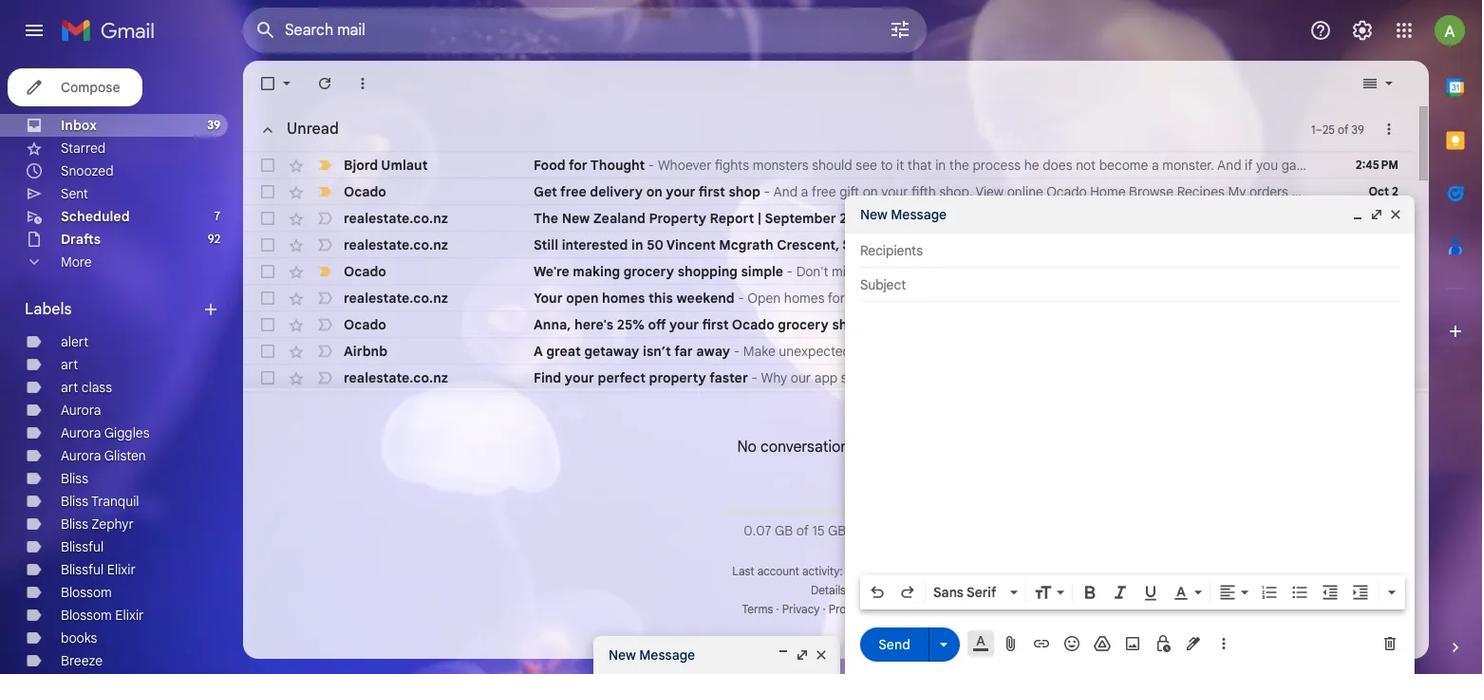 Task type: describe. For each thing, give the bounding box(es) containing it.
follow link to manage storage image
[[887, 521, 906, 540]]

9 ﻿ from the left
[[1377, 210, 1377, 227]]

underline ‪(⌘u)‬ image
[[1142, 584, 1161, 603]]

1
[[1312, 122, 1316, 136]]

0 horizontal spatial the
[[950, 157, 970, 174]]

bjord umlaut
[[344, 157, 428, 174]]

- up get free delivery on your first shop -
[[649, 157, 655, 174]]

2 · from the left
[[823, 602, 826, 616]]

insert link ‪(⌘k)‬ image
[[1032, 634, 1051, 653]]

indent more ‪(⌘])‬ image
[[1352, 583, 1371, 602]]

3 row from the top
[[243, 205, 1483, 232]]

sans
[[934, 584, 964, 601]]

15
[[813, 522, 825, 539]]

insert signature image
[[1184, 634, 1203, 653]]

0 horizontal spatial of
[[797, 522, 809, 539]]

4 not important switch from the top
[[315, 315, 334, 334]]

of inside the unread tab panel
[[1338, 122, 1349, 136]]

no conversations selected
[[737, 438, 920, 457]]

19 ͏ from the left
[[1469, 210, 1472, 227]]

to
[[881, 157, 893, 174]]

your
[[534, 290, 563, 307]]

more options image
[[1219, 634, 1230, 653]]

undo ‪(⌘z)‬ image
[[868, 583, 887, 602]]

1 horizontal spatial property
[[1177, 210, 1229, 227]]

7 row from the top
[[243, 312, 1483, 338]]

bulleted list ‪(⌘⇧8)‬ image
[[1291, 583, 1310, 602]]

bold ‪(⌘b)‬ image
[[1081, 583, 1100, 602]]

1 vertical spatial grocery
[[778, 316, 829, 333]]

privacy
[[782, 602, 820, 616]]

your open homes this weekend -
[[534, 290, 748, 307]]

inbox link
[[61, 117, 97, 134]]

13 ͏ from the left
[[1407, 210, 1411, 227]]

6 ﻿ from the left
[[1346, 210, 1346, 227]]

think.
[[1256, 343, 1289, 360]]

39 inside labels navigation
[[207, 118, 220, 132]]

get free delivery on your first shop -
[[534, 183, 774, 200]]

blossom for blossom elixir
[[61, 607, 112, 624]]

giggles
[[104, 425, 150, 442]]

1 discoveries from the left
[[854, 343, 923, 360]]

would
[[884, 210, 922, 227]]

12 ͏ from the left
[[1397, 210, 1401, 227]]

2 ͏ from the left
[[1295, 210, 1298, 227]]

find your perfect property faster -
[[534, 369, 761, 387]]

1 close from the left
[[926, 343, 958, 360]]

still interested in 50 vincent mcgrath crescent, swanson ? -
[[534, 236, 925, 254]]

2 horizontal spatial in
[[1368, 316, 1378, 333]]

delivery
[[590, 183, 643, 200]]

11 ﻿ from the left
[[1397, 210, 1397, 227]]

make
[[743, 343, 776, 360]]

terms link
[[742, 602, 774, 616]]

zealand
[[594, 210, 646, 227]]

aurora for aurora glisten
[[61, 447, 101, 464]]

not
[[1076, 157, 1096, 174]]

search mail image
[[249, 13, 283, 47]]

more
[[61, 254, 92, 271]]

aurora giggles link
[[61, 425, 150, 442]]

16 ͏ from the left
[[1438, 210, 1441, 227]]

unread
[[287, 120, 339, 139]]

more formatting options image
[[1383, 583, 1402, 602]]

1 vertical spatial the
[[978, 210, 998, 227]]

books
[[61, 630, 97, 647]]

snoozed
[[61, 162, 114, 180]]

we're making grocery shopping simple -
[[534, 263, 797, 280]]

a great getaway isn't far away - make unexpected discoveries close by exciting discoveries are often closer than you think. the kinda close that's only a hop
[[534, 343, 1483, 360]]

16 ﻿ from the left
[[1448, 210, 1448, 227]]

minutes
[[861, 564, 902, 578]]

Search mail text field
[[285, 21, 836, 40]]

1 2 from the top
[[1392, 184, 1399, 199]]

blossom elixir link
[[61, 607, 144, 624]]

important according to google magic. switch for food for thought
[[315, 156, 334, 175]]

kiwi
[[1149, 210, 1173, 227]]

Message Body text field
[[861, 312, 1400, 570]]

on
[[647, 183, 663, 200]]

labels
[[25, 300, 72, 319]]

view
[[1336, 316, 1364, 333]]

million
[[1020, 210, 1058, 227]]

labels navigation
[[0, 61, 243, 674]]

17 ﻿ from the left
[[1458, 210, 1458, 227]]

thought
[[590, 157, 645, 174]]

–
[[1316, 122, 1323, 136]]

1 vertical spatial pop out image
[[795, 648, 810, 663]]

does
[[1043, 157, 1073, 174]]

not important switch for your open homes this weekend -
[[315, 289, 334, 308]]

close image
[[1389, 207, 1404, 222]]

food for thought - whoever fights monsters should see to it that in the process he does not become a monster. and if you gaze long enough into an abyss, t
[[534, 157, 1483, 174]]

getaway
[[584, 343, 640, 360]]

0 vertical spatial shop
[[729, 183, 761, 200]]

that
[[908, 157, 932, 174]]

drafts link
[[61, 231, 101, 248]]

shopping
[[678, 263, 738, 280]]

7
[[214, 209, 220, 223]]

blossom for blossom link
[[61, 584, 112, 601]]

3 ﻿ from the left
[[1315, 210, 1315, 227]]

indent less ‪(⌘[)‬ image
[[1321, 583, 1340, 602]]

1 · from the left
[[776, 602, 779, 616]]

by
[[962, 343, 976, 360]]

not important switch for find your perfect property faster -
[[315, 369, 334, 388]]

aurora for the aurora "link"
[[61, 402, 101, 419]]

1 ͏ from the left
[[1285, 210, 1288, 227]]

program
[[829, 602, 873, 616]]

aurora giggles
[[61, 425, 150, 442]]

art class
[[61, 379, 112, 396]]

- right ?
[[915, 236, 921, 254]]

3 ͏ from the left
[[1305, 210, 1309, 227]]

sent link
[[61, 185, 88, 202]]

account
[[758, 564, 800, 578]]

- down simple
[[738, 290, 744, 307]]

4 row from the top
[[243, 232, 1414, 258]]

18 ﻿ from the left
[[1469, 210, 1469, 227]]

market
[[1062, 210, 1104, 227]]

not important switch for a great getaway isn't far away - make unexpected discoveries close by exciting discoveries are often closer than you think. the kinda close that's only a hop
[[315, 342, 334, 361]]

toggle confidential mode image
[[1154, 634, 1173, 653]]

bliss for bliss tranquil
[[61, 493, 88, 510]]

19 ﻿ from the left
[[1479, 210, 1479, 227]]

blissful link
[[61, 539, 104, 556]]

and
[[1218, 157, 1242, 174]]

weekend
[[677, 290, 735, 307]]

support image
[[1310, 19, 1333, 42]]

see
[[856, 157, 878, 174]]

9 row from the top
[[243, 365, 1414, 391]]

starred link
[[61, 140, 106, 157]]

10 ﻿ from the left
[[1387, 210, 1387, 227]]

no
[[737, 438, 757, 457]]

8 ͏ from the left
[[1356, 210, 1360, 227]]

bliss for bliss zephyr
[[61, 516, 88, 533]]

35
[[846, 564, 858, 578]]

labels heading
[[25, 300, 201, 319]]

september
[[765, 210, 836, 227]]

1 oct from the top
[[1369, 184, 1390, 199]]

close image
[[814, 648, 829, 663]]

blossom elixir
[[61, 607, 144, 624]]

92
[[208, 232, 220, 246]]

aurora link
[[61, 402, 101, 419]]

0 vertical spatial grocery
[[624, 263, 674, 280]]

sep for we're making grocery shopping simple -
[[1362, 264, 1383, 278]]

bliss for 'bliss' link
[[61, 470, 88, 487]]

blissful for blissful link
[[61, 539, 104, 556]]

bliss link
[[61, 470, 88, 487]]

should
[[812, 157, 853, 174]]

2 cell from the top
[[1346, 315, 1414, 334]]

he
[[1025, 157, 1040, 174]]

25%
[[617, 316, 645, 333]]

refresh image
[[315, 74, 334, 93]]

- right faster
[[752, 369, 758, 387]]

2 2 from the top
[[1392, 211, 1399, 225]]

process
[[973, 157, 1021, 174]]

last
[[733, 564, 755, 578]]

0.07 gb of 15 gb used
[[744, 522, 879, 539]]

months
[[920, 316, 965, 333]]

swanson
[[843, 236, 901, 254]]

tranquil
[[91, 493, 139, 510]]

bliss zephyr
[[61, 516, 134, 533]]

Subject field
[[861, 275, 1400, 294]]

2 ﻿ from the left
[[1305, 210, 1305, 227]]

9 ͏ from the left
[[1366, 210, 1370, 227]]

- down monsters
[[764, 183, 770, 200]]

4 ͏ from the left
[[1315, 210, 1319, 227]]

policies
[[876, 602, 915, 616]]

aurora glisten
[[61, 447, 146, 464]]

insert emoji ‪(⌘⇧2)‬ image
[[1063, 634, 1082, 653]]

39 inside the unread tab panel
[[1352, 122, 1365, 136]]

14 ﻿ from the left
[[1428, 210, 1428, 227]]

great
[[547, 343, 581, 360]]

sans serif option
[[930, 583, 1007, 602]]

row containing airbnb
[[243, 338, 1483, 365]]

6 ͏ from the left
[[1336, 210, 1339, 227]]

blissful elixir link
[[61, 561, 136, 578]]

for
[[569, 157, 588, 174]]

7 ͏ from the left
[[1346, 210, 1349, 227]]

faster
[[710, 369, 748, 387]]

art link
[[61, 356, 78, 373]]

new inside dialog
[[861, 206, 888, 223]]

class
[[81, 379, 112, 396]]

it
[[897, 157, 904, 174]]

ocado for we're making grocery shopping simple
[[344, 263, 386, 280]]

insert files using drive image
[[1093, 634, 1112, 653]]

redo ‪(⌘y)‬ image
[[898, 583, 917, 602]]

2 oct from the top
[[1369, 211, 1390, 225]]

aurora for aurora giggles
[[61, 425, 101, 442]]

whoever
[[658, 157, 712, 174]]

scheduled
[[61, 208, 130, 225]]



Task type: vqa. For each thing, say whether or not it's contained in the screenshot.
Starred messages
no



Task type: locate. For each thing, give the bounding box(es) containing it.
5 ͏ from the left
[[1326, 210, 1329, 227]]

a left hop
[[1456, 343, 1463, 360]]

you right than
[[1231, 343, 1253, 360]]

of
[[1338, 122, 1349, 136], [797, 522, 809, 539]]

2 vertical spatial bliss
[[61, 516, 88, 533]]

2 gb from the left
[[828, 522, 846, 539]]

4 cell from the top
[[1346, 369, 1414, 388]]

13 ﻿ from the left
[[1418, 210, 1418, 227]]

0 horizontal spatial discoveries
[[854, 343, 923, 360]]

3 bliss from the top
[[61, 516, 88, 533]]

1 vertical spatial oct
[[1369, 211, 1390, 225]]

2 vertical spatial important according to google magic. switch
[[315, 262, 334, 281]]

used
[[850, 522, 879, 539]]

hinder
[[1107, 210, 1146, 227]]

1 vertical spatial important according to google magic. switch
[[315, 182, 334, 201]]

None search field
[[243, 8, 927, 53]]

1 vertical spatial the
[[1292, 343, 1315, 360]]

an
[[1419, 157, 1434, 174]]

not important switch for still interested in 50 vincent mcgrath crescent, swanson ? -
[[315, 236, 334, 255]]

snoozed link
[[61, 162, 114, 180]]

1 vertical spatial oct 2
[[1369, 211, 1399, 225]]

cell down that's
[[1346, 369, 1414, 388]]

1 horizontal spatial new
[[861, 206, 888, 223]]

5 ﻿ from the left
[[1336, 210, 1336, 227]]

2 vertical spatial in
[[1368, 316, 1378, 333]]

here's
[[575, 316, 614, 333]]

of right "25"
[[1338, 122, 1349, 136]]

new up swanson
[[861, 206, 888, 223]]

the up the still
[[534, 210, 559, 227]]

0 vertical spatial blossom
[[61, 584, 112, 601]]

aurora glisten link
[[61, 447, 146, 464]]

food
[[534, 157, 566, 174]]

4 realestate.co.nz from the top
[[344, 369, 448, 387]]

2 close from the left
[[1354, 343, 1386, 360]]

art for art class
[[61, 379, 78, 396]]

the left $2
[[978, 210, 998, 227]]

1 vertical spatial your
[[670, 316, 699, 333]]

0 vertical spatial oct
[[1369, 184, 1390, 199]]

blissful down blissful link
[[61, 561, 104, 578]]

0 horizontal spatial grocery
[[624, 263, 674, 280]]

gb
[[775, 522, 793, 539], [828, 522, 846, 539]]

grocery up "unexpected"
[[778, 316, 829, 333]]

11 ͏ from the left
[[1387, 210, 1390, 227]]

0 horizontal spatial property
[[649, 369, 707, 387]]

1 vertical spatial in
[[632, 236, 644, 254]]

first for shop
[[699, 183, 725, 200]]

39
[[207, 118, 220, 132], [1352, 122, 1365, 136]]

2 up close icon
[[1392, 184, 1399, 199]]

inbox
[[61, 117, 97, 134]]

cell up sep 29
[[1346, 236, 1414, 255]]

sent
[[61, 185, 88, 202]]

art down art link
[[61, 379, 78, 396]]

2 realestate.co.nz from the top
[[344, 236, 448, 254]]

property right kiwi
[[1177, 210, 1229, 227]]

0 vertical spatial of
[[1338, 122, 1349, 136]]

in right view
[[1368, 316, 1378, 333]]

1 horizontal spatial shop
[[832, 316, 864, 333]]

0 horizontal spatial 39
[[207, 118, 220, 132]]

2 art from the top
[[61, 379, 78, 396]]

0 vertical spatial aurora
[[61, 402, 101, 419]]

1 vertical spatial aurora
[[61, 425, 101, 442]]

1 horizontal spatial you
[[1257, 157, 1278, 174]]

simple
[[741, 263, 784, 280]]

new message
[[861, 206, 947, 223]]

0 vertical spatial oct 2
[[1369, 184, 1399, 199]]

0 horizontal spatial gb
[[775, 522, 793, 539]]

off
[[648, 316, 666, 333]]

1 vertical spatial art
[[61, 379, 78, 396]]

first for ocado
[[702, 316, 729, 333]]

shop up "unexpected"
[[832, 316, 864, 333]]

15 ͏ from the left
[[1428, 210, 1431, 227]]

sep 28
[[1362, 291, 1399, 305]]

you right if
[[1257, 157, 1278, 174]]

1 vertical spatial bliss
[[61, 493, 88, 510]]

discoveries down deliveries!
[[1030, 343, 1099, 360]]

advanced search options image
[[881, 10, 919, 48]]

not important switch
[[315, 209, 334, 228], [315, 236, 334, 255], [315, 289, 334, 308], [315, 315, 334, 334], [315, 342, 334, 361], [315, 369, 334, 388]]

pop out image
[[1370, 207, 1385, 222], [795, 648, 810, 663]]

discoveries down plus, at right top
[[854, 343, 923, 360]]

8 row from the top
[[243, 338, 1483, 365]]

sep left 28
[[1362, 291, 1383, 305]]

2 aurora from the top
[[61, 425, 101, 442]]

28
[[1386, 291, 1399, 305]]

1 ﻿ from the left
[[1295, 210, 1295, 227]]

your up the far at bottom
[[670, 316, 699, 333]]

2 blissful from the top
[[61, 561, 104, 578]]

elixir up blossom link
[[107, 561, 136, 578]]

1 horizontal spatial the
[[978, 210, 998, 227]]

17 ͏ from the left
[[1448, 210, 1452, 227]]

o
[[1477, 316, 1483, 333]]

vincent
[[667, 236, 716, 254]]

opening
[[925, 210, 975, 227]]

cell for still interested in 50 vincent mcgrath crescent, swanson ? -
[[1346, 236, 1414, 255]]

toggle split pane mode image
[[1361, 74, 1380, 93]]

2 sep from the top
[[1362, 291, 1383, 305]]

4 ﻿ from the left
[[1326, 210, 1326, 227]]

0 vertical spatial bliss
[[61, 470, 88, 487]]

your for on
[[666, 183, 696, 200]]

minimize image
[[1351, 207, 1366, 222]]

oct 2 right minimize image
[[1369, 211, 1399, 225]]

sep left the 29
[[1362, 264, 1383, 278]]

aurora up 'bliss' link
[[61, 447, 101, 464]]

2 bliss from the top
[[61, 493, 88, 510]]

0 vertical spatial 2
[[1392, 184, 1399, 199]]

?
[[904, 236, 912, 254]]

1 horizontal spatial the
[[1292, 343, 1315, 360]]

0 horizontal spatial pop out image
[[795, 648, 810, 663]]

1 vertical spatial a
[[1456, 343, 1463, 360]]

1 aurora from the top
[[61, 402, 101, 419]]

10 ͏ from the left
[[1377, 210, 1380, 227]]

elixir for blissful elixir
[[107, 561, 136, 578]]

1 horizontal spatial in
[[936, 157, 946, 174]]

new inside row
[[562, 210, 590, 227]]

inbox section options image
[[1380, 120, 1399, 139]]

cell down browser
[[1346, 342, 1414, 361]]

t
[[1479, 157, 1483, 174]]

oct 2 up close icon
[[1369, 184, 1399, 199]]

realestate.co.nz for find your perfect property faster
[[344, 369, 448, 387]]

we're
[[534, 263, 570, 280]]

ocado for anna, here's 25% off your first ocado grocery shop
[[344, 316, 386, 333]]

2 not important switch from the top
[[315, 236, 334, 255]]

anna,
[[534, 316, 571, 333]]

1 vertical spatial first
[[702, 316, 729, 333]]

plus,
[[877, 316, 906, 333]]

1 horizontal spatial discoveries
[[1030, 343, 1099, 360]]

pop out image left close image
[[795, 648, 810, 663]]

close down view
[[1354, 343, 1386, 360]]

0 horizontal spatial free
[[560, 183, 587, 200]]

1 vertical spatial 2
[[1392, 211, 1399, 225]]

sep for your open homes this weekend -
[[1362, 291, 1383, 305]]

unlimited
[[996, 316, 1051, 333]]

1 vertical spatial free
[[968, 316, 992, 333]]

5 row from the top
[[243, 258, 1414, 285]]

blossom down blossom link
[[61, 607, 112, 624]]

39 right "25"
[[1352, 122, 1365, 136]]

main content containing unread
[[243, 61, 1483, 674]]

bliss tranquil
[[61, 493, 139, 510]]

- right the 2023
[[875, 210, 881, 227]]

formatting options toolbar
[[861, 576, 1406, 610]]

3 aurora from the top
[[61, 447, 101, 464]]

numbered list ‪(⌘⇧7)‬ image
[[1260, 583, 1279, 602]]

1 blossom from the top
[[61, 584, 112, 601]]

1 gb from the left
[[775, 522, 793, 539]]

the right think.
[[1292, 343, 1315, 360]]

1 blissful from the top
[[61, 539, 104, 556]]

gmail image
[[61, 11, 164, 49]]

1 – 25 of 39
[[1312, 122, 1365, 136]]

cell for find your perfect property faster -
[[1346, 369, 1414, 388]]

0 horizontal spatial you
[[1231, 343, 1253, 360]]

0 vertical spatial the
[[950, 157, 970, 174]]

are
[[1102, 343, 1122, 360]]

20 ͏ from the left
[[1479, 210, 1482, 227]]

· right terms
[[776, 602, 779, 616]]

0 vertical spatial you
[[1257, 157, 1278, 174]]

message
[[891, 206, 947, 223]]

1 cell from the top
[[1346, 236, 1414, 255]]

gaze
[[1282, 157, 1311, 174]]

making
[[573, 263, 620, 280]]

0 vertical spatial your
[[666, 183, 696, 200]]

gb right 0.07
[[775, 522, 793, 539]]

50
[[647, 236, 664, 254]]

0 vertical spatial the
[[534, 210, 559, 227]]

2 important according to google magic. switch from the top
[[315, 182, 334, 201]]

1 horizontal spatial grocery
[[778, 316, 829, 333]]

- right simple
[[787, 263, 793, 280]]

cell
[[1346, 236, 1414, 255], [1346, 315, 1414, 334], [1346, 342, 1414, 361], [1346, 369, 1414, 388]]

first up report
[[699, 183, 725, 200]]

0 vertical spatial pop out image
[[1370, 207, 1385, 222]]

unread tab panel
[[243, 106, 1483, 674]]

shop down fights
[[729, 183, 761, 200]]

2 vertical spatial your
[[565, 369, 594, 387]]

send button
[[861, 627, 929, 662]]

aurora down the aurora "link"
[[61, 425, 101, 442]]

1 art from the top
[[61, 356, 78, 373]]

12 ﻿ from the left
[[1407, 210, 1407, 227]]

1 horizontal spatial free
[[968, 316, 992, 333]]

7 ﻿ from the left
[[1356, 210, 1356, 227]]

3 not important switch from the top
[[315, 289, 334, 308]]

books link
[[61, 630, 97, 647]]

1 important according to google magic. switch from the top
[[315, 156, 334, 175]]

selected
[[861, 438, 920, 457]]

alert
[[61, 333, 89, 350]]

1 horizontal spatial a
[[1456, 343, 1463, 360]]

blissful
[[61, 539, 104, 556], [61, 561, 104, 578]]

important according to google magic. switch for we're making grocery shopping simple
[[315, 262, 334, 281]]

0 vertical spatial in
[[936, 157, 946, 174]]

‌
[[1292, 210, 1292, 227], [1302, 210, 1302, 227], [1312, 210, 1312, 227], [1322, 210, 1322, 227], [1332, 210, 1332, 227], [1343, 210, 1343, 227], [1353, 210, 1353, 227], [1363, 210, 1363, 227], [1373, 210, 1373, 227], [1383, 210, 1383, 227], [1394, 210, 1394, 227], [1404, 210, 1404, 227], [1414, 210, 1414, 227], [1424, 210, 1424, 227], [1435, 210, 1435, 227], [1445, 210, 1445, 227], [1455, 210, 1455, 227], [1465, 210, 1465, 227], [1475, 210, 1475, 227], [1119, 316, 1119, 333], [1122, 316, 1122, 333], [1126, 316, 1126, 333], [1129, 316, 1129, 333], [1132, 316, 1132, 333], [1136, 316, 1136, 333], [1139, 316, 1139, 333], [1143, 316, 1143, 333], [1146, 316, 1146, 333], [1149, 316, 1149, 333], [1153, 316, 1153, 333], [1156, 316, 1156, 333], [1160, 316, 1160, 333], [1163, 316, 1163, 333], [1166, 316, 1166, 333], [1170, 316, 1170, 333], [1173, 316, 1173, 333], [1177, 316, 1177, 333], [1180, 316, 1180, 333], [1183, 316, 1183, 333], [1187, 316, 1187, 333], [1190, 316, 1190, 333], [1194, 316, 1194, 333], [1197, 316, 1197, 333], [1200, 316, 1200, 333], [1204, 316, 1204, 333], [1207, 316, 1207, 333], [1211, 316, 1211, 333], [1214, 316, 1214, 333], [1218, 316, 1218, 333], [1221, 316, 1221, 333], [1224, 316, 1224, 333], [1228, 316, 1228, 333], [1231, 316, 1231, 333], [1235, 316, 1235, 333], [1238, 316, 1238, 333], [1241, 316, 1241, 333], [1245, 316, 1245, 333], [1248, 316, 1248, 333], [1252, 316, 1252, 333], [1255, 316, 1255, 333], [1258, 316, 1258, 333], [1262, 316, 1262, 333], [1265, 316, 1265, 333], [1269, 316, 1269, 333], [1272, 316, 1272, 333], [1275, 316, 1275, 333], [1279, 316, 1279, 333], [1282, 316, 1282, 333], [1286, 316, 1286, 333], [1289, 316, 1289, 333], [1292, 316, 1292, 333], [1296, 316, 1296, 333], [1299, 316, 1299, 333], [1303, 316, 1303, 333], [1306, 316, 1306, 333], [1309, 316, 1309, 333], [1313, 316, 1313, 333], [1316, 316, 1316, 333], [1320, 316, 1320, 333], [1323, 316, 1323, 333], [1326, 316, 1326, 333], [1330, 316, 1330, 333], [1333, 316, 1333, 333]]

realestate.co.nz for still interested in 50 vincent mcgrath crescent, swanson ?
[[344, 236, 448, 254]]

shop
[[729, 183, 761, 200], [832, 316, 864, 333]]

0.07
[[744, 522, 772, 539]]

breeze link
[[61, 653, 103, 670]]

monster.
[[1163, 157, 1215, 174]]

sans serif
[[934, 584, 997, 601]]

1 horizontal spatial pop out image
[[1370, 207, 1385, 222]]

15 ﻿ from the left
[[1438, 210, 1438, 227]]

ago
[[905, 564, 925, 578]]

the left process
[[950, 157, 970, 174]]

your down great
[[565, 369, 594, 387]]

1 vertical spatial property
[[649, 369, 707, 387]]

2 discoveries from the left
[[1030, 343, 1099, 360]]

discard draft ‪(⌘⇧d)‬ image
[[1381, 634, 1400, 653]]

blissful down bliss zephyr
[[61, 539, 104, 556]]

property down the far at bottom
[[649, 369, 707, 387]]

activity:
[[803, 564, 843, 578]]

2 blossom from the top
[[61, 607, 112, 624]]

29
[[1386, 264, 1399, 278]]

1 horizontal spatial gb
[[828, 522, 846, 539]]

new message dialog
[[845, 196, 1415, 674]]

1 vertical spatial sep
[[1362, 291, 1383, 305]]

important according to google magic. switch for get free delivery on your first shop
[[315, 182, 334, 201]]

3 important according to google magic. switch from the top
[[315, 262, 334, 281]]

8 ﻿ from the left
[[1366, 210, 1366, 227]]

elixir for blossom elixir
[[115, 607, 144, 624]]

row containing bjord umlaut
[[243, 152, 1483, 179]]

18 ͏ from the left
[[1458, 210, 1462, 227]]

ocado for get free delivery on your first shop
[[344, 183, 386, 200]]

monsters
[[753, 157, 809, 174]]

2 right minimize image
[[1392, 211, 1399, 225]]

0 horizontal spatial a
[[1152, 157, 1159, 174]]

realestate.co.nz for your open homes this weekend
[[344, 290, 448, 307]]

into
[[1393, 157, 1415, 174]]

your right on
[[666, 183, 696, 200]]

cell down sep 28
[[1346, 315, 1414, 334]]

privacy link
[[782, 602, 820, 616]]

5 not important switch from the top
[[315, 342, 334, 361]]

1 sep from the top
[[1362, 264, 1383, 278]]

0 horizontal spatial close
[[926, 343, 958, 360]]

a right become
[[1152, 157, 1159, 174]]

tab list
[[1429, 61, 1483, 606]]

0 vertical spatial a
[[1152, 157, 1159, 174]]

1 row from the top
[[243, 152, 1483, 179]]

elixir down blissful elixir link
[[115, 607, 144, 624]]

starred
[[61, 140, 106, 157]]

3 cell from the top
[[1346, 342, 1414, 361]]

anna, here's 25% off your first ocado grocery shop
[[534, 316, 864, 333]]

0 horizontal spatial ·
[[776, 602, 779, 616]]

oct down 2:45 pm
[[1369, 184, 1390, 199]]

main menu image
[[23, 19, 46, 42]]

of left 15
[[797, 522, 809, 539]]

row
[[243, 152, 1483, 179], [243, 179, 1414, 205], [243, 205, 1483, 232], [243, 232, 1414, 258], [243, 258, 1414, 285], [243, 285, 1414, 312], [243, 312, 1483, 338], [243, 338, 1483, 365], [243, 365, 1414, 391]]

drafts
[[61, 231, 101, 248]]

far
[[674, 343, 693, 360]]

in left 50
[[632, 236, 644, 254]]

1 vertical spatial elixir
[[115, 607, 144, 624]]

1 not important switch from the top
[[315, 209, 334, 228]]

3 realestate.co.nz from the top
[[344, 290, 448, 307]]

compose button
[[8, 68, 143, 106]]

0 vertical spatial art
[[61, 356, 78, 373]]

pop out image left close icon
[[1370, 207, 1385, 222]]

new up 'interested'
[[562, 210, 590, 227]]

0 vertical spatial blissful
[[61, 539, 104, 556]]

art class link
[[61, 379, 112, 396]]

1 oct 2 from the top
[[1369, 184, 1399, 199]]

important according to google magic. switch
[[315, 156, 334, 175], [315, 182, 334, 201], [315, 262, 334, 281]]

25
[[1323, 122, 1335, 136]]

bliss down 'bliss' link
[[61, 493, 88, 510]]

6 row from the top
[[243, 285, 1414, 312]]

1 bliss from the top
[[61, 470, 88, 487]]

free down for
[[560, 183, 587, 200]]

3
[[909, 316, 916, 333]]

homes
[[602, 290, 645, 307]]

- left make
[[734, 343, 740, 360]]

1 realestate.co.nz from the top
[[344, 210, 448, 227]]

your for off
[[670, 316, 699, 333]]

crescent,
[[777, 236, 840, 254]]

39 left unread button
[[207, 118, 220, 132]]

oct
[[1369, 184, 1390, 199], [1369, 211, 1390, 225]]

1 vertical spatial blossom
[[61, 607, 112, 624]]

art for art link
[[61, 356, 78, 373]]

2 oct 2 from the top
[[1369, 211, 1399, 225]]

free up by
[[968, 316, 992, 333]]

close down months
[[926, 343, 958, 360]]

14 ͏ from the left
[[1418, 210, 1421, 227]]

blissful for blissful elixir
[[61, 561, 104, 578]]

0 vertical spatial sep
[[1362, 264, 1383, 278]]

1 horizontal spatial of
[[1338, 122, 1349, 136]]

2:45 pm
[[1356, 158, 1399, 172]]

6 not important switch from the top
[[315, 369, 334, 388]]

kinda
[[1318, 343, 1351, 360]]

1 vertical spatial you
[[1231, 343, 1253, 360]]

art down alert
[[61, 356, 78, 373]]

in right that
[[936, 157, 946, 174]]

2 vertical spatial aurora
[[61, 447, 101, 464]]

1 horizontal spatial close
[[1354, 343, 1386, 360]]

1 vertical spatial blissful
[[61, 561, 104, 578]]

zephyr
[[92, 516, 134, 533]]

0 vertical spatial property
[[1177, 210, 1229, 227]]

0 horizontal spatial new
[[562, 210, 590, 227]]

0 horizontal spatial shop
[[729, 183, 761, 200]]

0 vertical spatial elixir
[[107, 561, 136, 578]]

property
[[1177, 210, 1229, 227], [649, 369, 707, 387]]

insert photo image
[[1124, 634, 1143, 653]]

often
[[1125, 343, 1156, 360]]

free
[[560, 183, 587, 200], [968, 316, 992, 333]]

0 vertical spatial first
[[699, 183, 725, 200]]

1 horizontal spatial ·
[[823, 602, 826, 616]]

cell for a great getaway isn't far away - make unexpected discoveries close by exciting discoveries are often closer than you think. the kinda close that's only a hop
[[1346, 342, 1414, 361]]

if
[[1245, 157, 1253, 174]]

oct right minimize image
[[1369, 211, 1390, 225]]

sep 29
[[1362, 264, 1399, 278]]

more send options image
[[935, 635, 954, 654]]

0 horizontal spatial in
[[632, 236, 644, 254]]

blossom down blissful elixir link
[[61, 584, 112, 601]]

main content
[[243, 61, 1483, 674]]

close
[[926, 343, 958, 360], [1354, 343, 1386, 360]]

enough
[[1344, 157, 1389, 174]]

italic ‪(⌘i)‬ image
[[1111, 583, 1130, 602]]

aurora down art class link
[[61, 402, 101, 419]]

first up away
[[702, 316, 729, 333]]

1 horizontal spatial 39
[[1352, 122, 1365, 136]]

͏
[[1285, 210, 1288, 227], [1295, 210, 1298, 227], [1305, 210, 1309, 227], [1315, 210, 1319, 227], [1326, 210, 1329, 227], [1336, 210, 1339, 227], [1346, 210, 1349, 227], [1356, 210, 1360, 227], [1366, 210, 1370, 227], [1377, 210, 1380, 227], [1387, 210, 1390, 227], [1397, 210, 1401, 227], [1407, 210, 1411, 227], [1418, 210, 1421, 227], [1428, 210, 1431, 227], [1438, 210, 1441, 227], [1448, 210, 1452, 227], [1458, 210, 1462, 227], [1469, 210, 1472, 227], [1479, 210, 1482, 227]]

not important switch for the new zealand property report | september 2023 - would opening the $2 million market hinder kiwi property dreams? ͏ ‌ ﻿ ͏ ‌ ﻿ ͏ ‌ ﻿ ͏ ‌ ﻿ ͏ ‌ ﻿ ͏ ‌ ﻿ ͏ ‌ ﻿ ͏ ‌ ﻿ ͏ ‌ ﻿ ͏ ‌ ﻿ ͏ ‌ ﻿ ͏ ‌ ﻿ ͏ ‌ ﻿ ͏ ‌ ﻿ ͏ ‌ ﻿ ͏ ‌ ﻿ ͏ ‌ ﻿ ͏ ‌ ﻿ ͏ ‌ ﻿ ͏ 
[[315, 209, 334, 228]]

realestate.co.nz for the new zealand property report | september 2023
[[344, 210, 448, 227]]

· down the details
[[823, 602, 826, 616]]

1 vertical spatial shop
[[832, 316, 864, 333]]

0 horizontal spatial the
[[534, 210, 559, 227]]

bliss up blissful link
[[61, 516, 88, 533]]

0 vertical spatial important according to google magic. switch
[[315, 156, 334, 175]]

gb right 15
[[828, 522, 846, 539]]

0 vertical spatial free
[[560, 183, 587, 200]]

settings image
[[1352, 19, 1374, 42]]

glisten
[[104, 447, 146, 464]]

attach files image
[[1002, 634, 1021, 653]]

isn't
[[643, 343, 671, 360]]

grocery down 50
[[624, 263, 674, 280]]

1 vertical spatial of
[[797, 522, 809, 539]]

2 row from the top
[[243, 179, 1414, 205]]

bliss up "bliss tranquil"
[[61, 470, 88, 487]]

closer
[[1160, 343, 1197, 360]]

browser
[[1382, 316, 1431, 333]]



